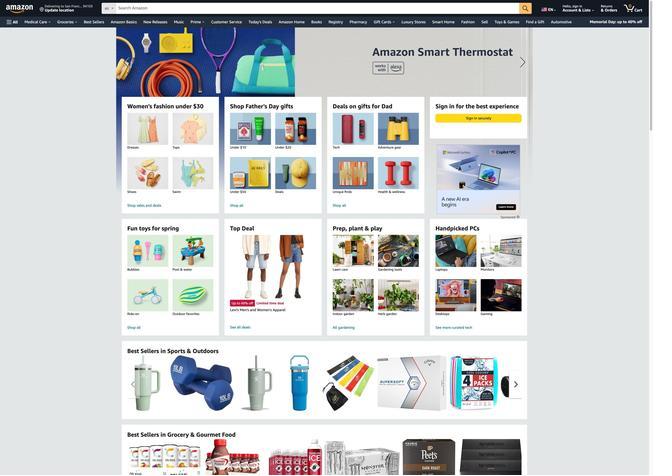 Task type: vqa. For each thing, say whether or not it's contained in the screenshot.
seventh Free Shipping for Prime Members image
no



Task type: describe. For each thing, give the bounding box(es) containing it.
cool coolers by fit & fresh 4 pack slim ice packs, quick freeze space saving reusable ice packs for lunch boxes or... image
[[450, 356, 499, 412]]

sparkling ice, black raspberry sparkling water, zero sugar flavored water, with vitamins and antioxidants, low calorie... image
[[263, 440, 322, 476]]

health & wellness image
[[373, 157, 425, 190]]

bubbles image
[[122, 235, 174, 267]]

amazon basics neoprene coated hexagon workout dumbbell hand weight image
[[171, 356, 234, 412]]

herb garden image
[[373, 280, 425, 312]]

pool & water image
[[167, 235, 219, 267]]

2 list from the top
[[127, 440, 654, 476]]

tops image
[[167, 113, 219, 145]]

outdoor favorites image
[[167, 280, 219, 312]]

stanley iceflow stainless steel tumbler with straw, vacuum insulated water bottle for home, office or car, reusable cup... image
[[290, 356, 309, 412]]

amazon basics high-density round foam roller for exercise, massage, muscle recovery image
[[501, 369, 576, 398]]

desktops image
[[431, 280, 482, 312]]

premier protein shake, chocolate, 30g protein 1g sugar 24 vitamins minerals nutrients to support immune health, 11.5 fl... image
[[205, 440, 261, 476]]

adventure gear image
[[373, 113, 425, 145]]

laptops image
[[431, 235, 482, 267]]

stanley quencher h2.0 flowstate stainless steel vacuum insulated tumbler with lid and straw for water, iced tea or coffee image
[[135, 356, 161, 412]]

indoor garden image
[[328, 280, 379, 312]]

none search field inside "navigation" navigation
[[102, 3, 532, 14]]

monster energy zero ultra, sugar free energy drink, 16 fl oz (pack of 15) image
[[325, 442, 400, 476]]

swim image
[[167, 157, 219, 190]]

none submit inside "navigation" navigation
[[520, 3, 532, 14]]

amazon image
[[6, 5, 33, 13]]

hydro flask all around travel tumbler image
[[241, 356, 273, 412]]



Task type: locate. For each thing, give the bounding box(es) containing it.
gaming image
[[476, 280, 527, 312]]

under $20 image
[[270, 113, 322, 145]]

None submit
[[520, 3, 532, 14]]

None search field
[[102, 3, 532, 14]]

under $10 image
[[225, 113, 277, 145]]

nespresso capsules vertuoline, best seller variety pack, medium and dark roast coffee, 30 count coffee pods, brews 7.8 oz image
[[460, 440, 530, 476]]

amazon smart thermostat. works with alexa. image
[[116, 28, 533, 194]]

main content
[[0, 28, 654, 476]]

celsius assorted flavors official variety pack, functional essential energy drinks, 12 fl oz (pack of 12) image
[[127, 445, 202, 476]]

0 vertical spatial list
[[127, 356, 654, 412]]

carousel previous slide image
[[131, 382, 135, 388]]

callaway golf supersoft 2023 golf balls image
[[378, 356, 447, 412]]

list
[[127, 356, 654, 412], [127, 440, 654, 476]]

1 vertical spatial list
[[127, 440, 654, 476]]

Search Amazon text field
[[116, 3, 520, 14]]

1 list from the top
[[127, 356, 654, 412]]

under $50 image
[[225, 157, 277, 190]]

navigation navigation
[[0, 0, 650, 28]]

levi's men's and women's apparel image
[[242, 235, 305, 299]]

tech image
[[328, 113, 379, 145]]

shoes image
[[122, 157, 174, 190]]

gardening tools image
[[373, 235, 425, 267]]

deals image
[[270, 157, 322, 190]]

ride on image
[[122, 280, 174, 312]]

lawn care image
[[328, 235, 379, 267]]

monitors image
[[476, 235, 527, 267]]

peet's coffee, dark roast k-cup pods for keurig brewers - major dickason's blend 75 count (1 box of 75 k-cup pods) image
[[403, 440, 457, 476]]

fit simplify resistance loop exercise bands with instruction guide and carry bag, set of 5 image
[[323, 356, 375, 412]]

unique finds image
[[328, 157, 379, 190]]

dresses image
[[122, 113, 174, 145]]



